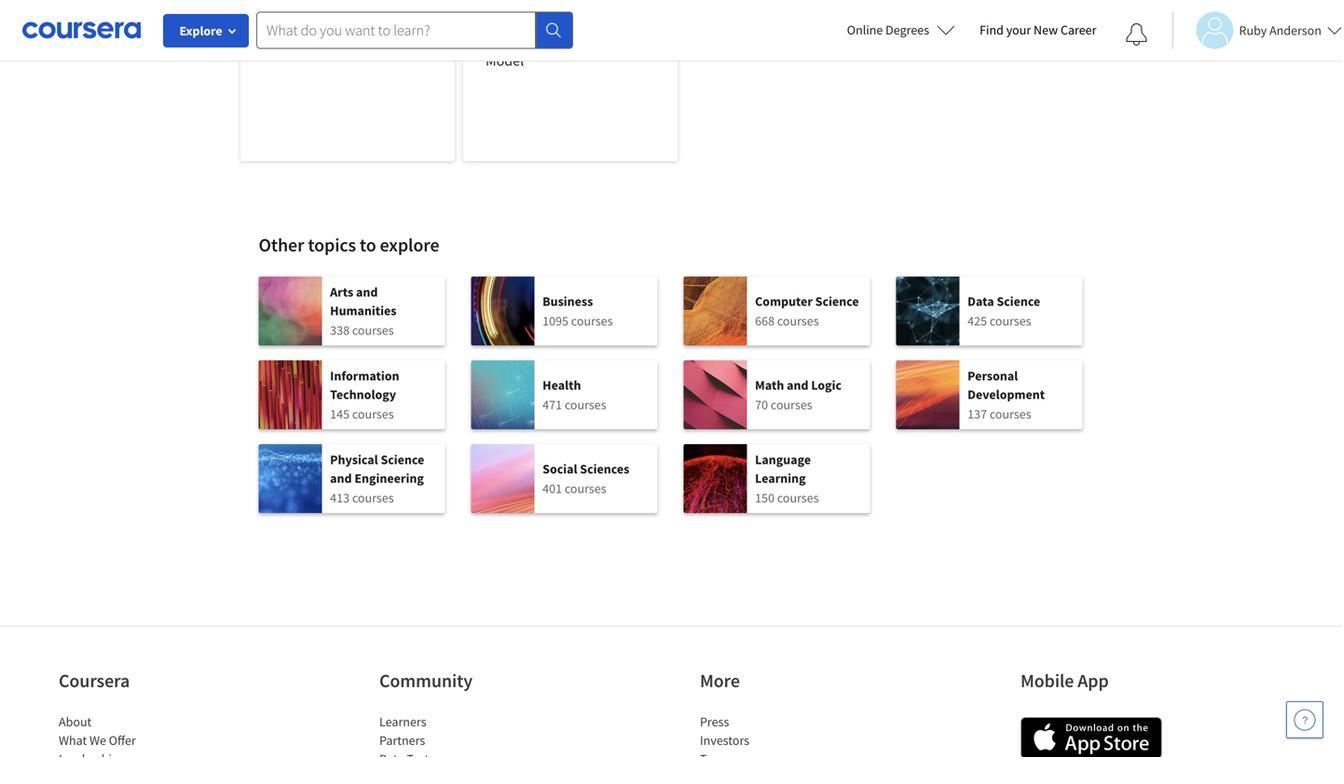 Task type: vqa. For each thing, say whether or not it's contained in the screenshot.
The Your
yes



Task type: describe. For each thing, give the bounding box(es) containing it.
find your new career
[[980, 21, 1097, 38]]

explore
[[380, 234, 439, 257]]

about
[[59, 714, 92, 731]]

explore button
[[163, 14, 249, 48]]

investors
[[700, 733, 750, 750]]

70
[[755, 397, 768, 413]]

language
[[755, 452, 811, 468]]

what we offer link
[[59, 733, 136, 750]]

other
[[259, 234, 304, 257]]

find
[[980, 21, 1004, 38]]

degrees
[[886, 21, 930, 38]]

courses inside data science 425 courses
[[990, 313, 1032, 330]]

topics
[[308, 234, 356, 257]]

list for community
[[379, 713, 538, 758]]

social sciences 401 courses
[[543, 461, 630, 497]]

courses inside the health 471 courses
[[565, 397, 607, 413]]

ruby
[[1239, 22, 1267, 39]]

making successful decisions through the strategy, law & ethics model link
[[463, 0, 678, 161]]

coursera image
[[22, 15, 141, 45]]

math and logic 70 courses
[[755, 377, 842, 413]]

mobile app
[[1021, 670, 1109, 693]]

business
[[543, 293, 593, 310]]

investors link
[[700, 733, 750, 750]]

ruby anderson
[[1239, 22, 1322, 39]]

338
[[330, 322, 350, 339]]

successful inside making successful decisions through the strategy, law & ethics model
[[534, 0, 599, 3]]

401
[[543, 481, 562, 497]]

data
[[968, 293, 994, 310]]

science for computer science 668 courses
[[816, 293, 859, 310]]

strategies
[[322, 7, 384, 25]]

courses inside business 1095 courses
[[571, 313, 613, 330]]

development
[[968, 386, 1045, 403]]

668
[[755, 313, 775, 330]]

list item for more
[[700, 750, 859, 758]]

471
[[543, 397, 562, 413]]

and inside physical science and engineering 413 courses
[[330, 470, 352, 487]]

1095
[[543, 313, 569, 330]]

137
[[968, 406, 987, 423]]

online degrees
[[847, 21, 930, 38]]

145
[[330, 406, 350, 423]]

we
[[90, 733, 106, 750]]

app
[[1078, 670, 1109, 693]]

engineering
[[355, 470, 424, 487]]

&
[[572, 29, 581, 48]]

anderson
[[1270, 22, 1322, 39]]

find your new career link
[[971, 19, 1106, 42]]

413
[[330, 490, 350, 507]]

successful negotiation: essential strategies and skills link
[[241, 0, 455, 161]]

press
[[700, 714, 729, 731]]

personal
[[968, 368, 1018, 385]]

computer science 668 courses
[[755, 293, 859, 330]]

list item for community
[[379, 750, 538, 758]]

successful negotiation: essential strategies and skills
[[263, 0, 410, 48]]

science for physical science and engineering 413 courses
[[381, 452, 424, 468]]

career
[[1061, 21, 1097, 38]]

math
[[755, 377, 784, 394]]

through
[[548, 7, 598, 25]]

essential
[[263, 7, 319, 25]]

data science 425 courses
[[968, 293, 1041, 330]]

partners link
[[379, 733, 425, 750]]

online
[[847, 21, 883, 38]]

skills
[[263, 29, 296, 48]]

courses inside social sciences 401 courses
[[565, 481, 607, 497]]

to
[[360, 234, 376, 257]]

What do you want to learn? text field
[[256, 12, 536, 49]]

about link
[[59, 714, 92, 731]]

courses inside information technology 145 courses
[[352, 406, 394, 423]]

courses inside arts and humanities 338 courses
[[352, 322, 394, 339]]

offer
[[109, 733, 136, 750]]

online degrees button
[[832, 9, 971, 50]]

courses inside language learning 150 courses
[[777, 490, 819, 507]]

negotiation:
[[331, 0, 408, 3]]

coursera
[[59, 670, 130, 693]]

show notifications image
[[1126, 23, 1148, 46]]

your
[[1007, 21, 1031, 38]]

press link
[[700, 714, 729, 731]]

business 1095 courses
[[543, 293, 613, 330]]

list for more
[[700, 713, 859, 758]]

and inside arts and humanities 338 courses
[[356, 284, 378, 301]]

partners
[[379, 733, 425, 750]]



Task type: locate. For each thing, give the bounding box(es) containing it.
physical
[[330, 452, 378, 468]]

humanities
[[330, 303, 397, 319]]

computer
[[755, 293, 813, 310]]

making successful decisions through the strategy, law & ethics model
[[486, 0, 622, 70]]

list for coursera
[[59, 713, 217, 758]]

science for data science 425 courses
[[997, 293, 1041, 310]]

courses down math
[[771, 397, 813, 413]]

list item down partners link
[[379, 750, 538, 758]]

and inside successful negotiation: essential strategies and skills
[[386, 7, 410, 25]]

and right math
[[787, 377, 809, 394]]

mobile
[[1021, 670, 1074, 693]]

model
[[486, 51, 524, 70]]

help center image
[[1294, 709, 1316, 732]]

courses down health
[[565, 397, 607, 413]]

law
[[543, 29, 569, 48]]

0 horizontal spatial successful
[[263, 0, 328, 3]]

courses down sciences
[[565, 481, 607, 497]]

ruby anderson button
[[1172, 12, 1342, 49]]

425
[[968, 313, 987, 330]]

and down negotiation:
[[386, 7, 410, 25]]

courses inside math and logic 70 courses
[[771, 397, 813, 413]]

courses down learning
[[777, 490, 819, 507]]

science right data
[[997, 293, 1041, 310]]

1 horizontal spatial list item
[[379, 750, 538, 758]]

courses
[[571, 313, 613, 330], [777, 313, 819, 330], [990, 313, 1032, 330], [352, 322, 394, 339], [565, 397, 607, 413], [771, 397, 813, 413], [352, 406, 394, 423], [990, 406, 1032, 423], [565, 481, 607, 497], [352, 490, 394, 507], [777, 490, 819, 507]]

courses down development
[[990, 406, 1032, 423]]

courses down the humanities
[[352, 322, 394, 339]]

other topics to explore
[[259, 234, 439, 257]]

1 successful from the left
[[263, 0, 328, 3]]

language learning 150 courses
[[755, 452, 819, 507]]

successful up the essential
[[263, 0, 328, 3]]

2 successful from the left
[[534, 0, 599, 3]]

science right computer
[[816, 293, 859, 310]]

information technology 145 courses
[[330, 368, 399, 423]]

learners link
[[379, 714, 427, 731]]

and up the humanities
[[356, 284, 378, 301]]

social
[[543, 461, 578, 478]]

science up engineering
[[381, 452, 424, 468]]

and inside math and logic 70 courses
[[787, 377, 809, 394]]

successful
[[263, 0, 328, 3], [534, 0, 599, 3]]

explore
[[179, 22, 222, 39]]

2 horizontal spatial science
[[997, 293, 1041, 310]]

ethics
[[584, 29, 621, 48]]

science
[[816, 293, 859, 310], [997, 293, 1041, 310], [381, 452, 424, 468]]

strategy,
[[486, 29, 540, 48]]

courses inside the personal development 137 courses
[[990, 406, 1032, 423]]

decisions
[[486, 7, 545, 25]]

list containing learners
[[379, 713, 538, 758]]

list containing press
[[700, 713, 859, 758]]

information
[[330, 368, 399, 385]]

successful up through
[[534, 0, 599, 3]]

about what we offer
[[59, 714, 136, 750]]

courses right 425
[[990, 313, 1032, 330]]

2 horizontal spatial list item
[[700, 750, 859, 758]]

health 471 courses
[[543, 377, 607, 413]]

and
[[386, 7, 410, 25], [356, 284, 378, 301], [787, 377, 809, 394], [330, 470, 352, 487]]

personal development 137 courses
[[968, 368, 1045, 423]]

list item for coursera
[[59, 750, 217, 758]]

list containing arts and humanities
[[259, 277, 1084, 529]]

arts and humanities 338 courses
[[330, 284, 397, 339]]

courses down technology
[[352, 406, 394, 423]]

what
[[59, 733, 87, 750]]

arts
[[330, 284, 353, 301]]

successful inside successful negotiation: essential strategies and skills
[[263, 0, 328, 3]]

science inside data science 425 courses
[[997, 293, 1041, 310]]

learners partners
[[379, 714, 427, 750]]

2 list item from the left
[[379, 750, 538, 758]]

learning
[[755, 470, 806, 487]]

download on the app store image
[[1021, 718, 1163, 758]]

sciences
[[580, 461, 630, 478]]

physical science and engineering 413 courses
[[330, 452, 424, 507]]

courses inside computer science 668 courses
[[777, 313, 819, 330]]

courses down computer
[[777, 313, 819, 330]]

None search field
[[256, 12, 573, 49]]

and up 413
[[330, 470, 352, 487]]

list item
[[59, 750, 217, 758], [379, 750, 538, 758], [700, 750, 859, 758]]

courses inside physical science and engineering 413 courses
[[352, 490, 394, 507]]

courses down business
[[571, 313, 613, 330]]

health
[[543, 377, 581, 394]]

more
[[700, 670, 740, 693]]

technology
[[330, 386, 396, 403]]

list for other topics to explore
[[259, 277, 1084, 529]]

0 horizontal spatial list item
[[59, 750, 217, 758]]

logic
[[811, 377, 842, 394]]

press investors
[[700, 714, 750, 750]]

the
[[601, 7, 622, 25]]

science inside physical science and engineering 413 courses
[[381, 452, 424, 468]]

3 list item from the left
[[700, 750, 859, 758]]

making
[[486, 0, 531, 3]]

new
[[1034, 21, 1058, 38]]

1 horizontal spatial successful
[[534, 0, 599, 3]]

community
[[379, 670, 473, 693]]

list item down investors link
[[700, 750, 859, 758]]

courses down engineering
[[352, 490, 394, 507]]

list
[[259, 277, 1084, 529], [59, 713, 217, 758], [379, 713, 538, 758], [700, 713, 859, 758]]

list item down offer
[[59, 750, 217, 758]]

0 horizontal spatial science
[[381, 452, 424, 468]]

1 horizontal spatial science
[[816, 293, 859, 310]]

150
[[755, 490, 775, 507]]

list containing about
[[59, 713, 217, 758]]

1 list item from the left
[[59, 750, 217, 758]]

learners
[[379, 714, 427, 731]]

science inside computer science 668 courses
[[816, 293, 859, 310]]



